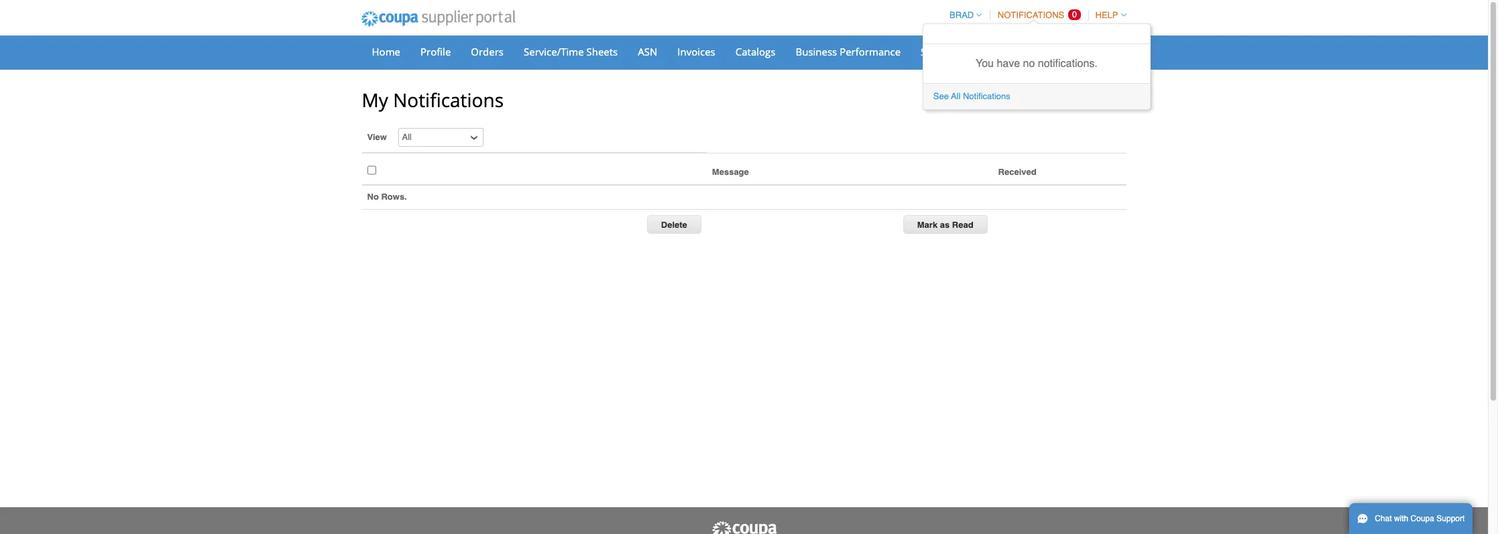 Task type: locate. For each thing, give the bounding box(es) containing it.
read
[[953, 220, 974, 230]]

profile link
[[412, 42, 460, 62]]

help link
[[1090, 10, 1127, 20]]

you
[[976, 58, 994, 70]]

notification
[[1012, 95, 1060, 105]]

sourcing
[[921, 45, 962, 58]]

view
[[367, 132, 387, 142]]

notifications down profile link
[[393, 87, 504, 113]]

no
[[367, 192, 379, 202]]

notifications up ons in the right of the page
[[998, 10, 1065, 20]]

notifications inside notifications 0
[[998, 10, 1065, 20]]

1 horizontal spatial coupa supplier portal image
[[711, 521, 778, 535]]

received
[[999, 167, 1037, 177]]

asn link
[[630, 42, 666, 62]]

sourcing link
[[913, 42, 971, 62]]

business
[[796, 45, 838, 58]]

0 horizontal spatial coupa supplier portal image
[[352, 2, 525, 36]]

home
[[372, 45, 401, 58]]

None checkbox
[[367, 162, 376, 179]]

service/time
[[524, 45, 584, 58]]

1 vertical spatial coupa supplier portal image
[[711, 521, 778, 535]]

setup link
[[1033, 42, 1077, 62]]

message
[[712, 167, 749, 177]]

invoices link
[[669, 42, 724, 62]]

orders
[[471, 45, 504, 58]]

you have no notifications. navigation
[[923, 2, 1151, 110]]

chat with coupa support button
[[1350, 504, 1474, 535]]

notifications
[[998, 10, 1065, 20], [393, 87, 504, 113], [963, 91, 1011, 101]]

chat with coupa support
[[1376, 515, 1466, 524]]

coupa supplier portal image
[[352, 2, 525, 36], [711, 521, 778, 535]]

setup
[[1041, 45, 1068, 58]]

add-
[[982, 45, 1004, 58]]

support
[[1437, 515, 1466, 524]]

delete button
[[647, 215, 702, 234]]

asn
[[638, 45, 658, 58]]

delete
[[661, 220, 688, 230]]

catalogs
[[736, 45, 776, 58]]

help
[[1096, 10, 1119, 20]]

service/time sheets
[[524, 45, 618, 58]]

0
[[1073, 9, 1078, 19]]

with
[[1395, 515, 1409, 524]]

notification preferences link
[[998, 91, 1127, 109]]

my notifications
[[362, 87, 504, 113]]

as
[[940, 220, 950, 230]]

business performance
[[796, 45, 901, 58]]



Task type: vqa. For each thing, say whether or not it's contained in the screenshot.
Catalogs link
yes



Task type: describe. For each thing, give the bounding box(es) containing it.
have
[[997, 58, 1021, 70]]

invoices
[[678, 45, 716, 58]]

my
[[362, 87, 388, 113]]

see all notifications link
[[934, 91, 1144, 103]]

sheets
[[587, 45, 618, 58]]

notifications right all
[[963, 91, 1011, 101]]

mark as read
[[918, 220, 974, 230]]

all
[[952, 91, 961, 101]]

orders link
[[462, 42, 513, 62]]

rows.
[[381, 192, 407, 202]]

service/time sheets link
[[515, 42, 627, 62]]

mark as read button
[[904, 215, 988, 234]]

see all notifications
[[934, 91, 1011, 101]]

chat
[[1376, 515, 1393, 524]]

preferences
[[1063, 95, 1113, 105]]

ons
[[1004, 45, 1021, 58]]

coupa
[[1411, 515, 1435, 524]]

notifications.
[[1038, 58, 1098, 70]]

home link
[[363, 42, 409, 62]]

mark
[[918, 220, 938, 230]]

catalogs link
[[727, 42, 785, 62]]

business performance link
[[787, 42, 910, 62]]

brad link
[[944, 10, 982, 20]]

no rows.
[[367, 192, 407, 202]]

profile
[[421, 45, 451, 58]]

0 vertical spatial coupa supplier portal image
[[352, 2, 525, 36]]

you have no notifications.
[[976, 58, 1098, 70]]

notifications 0
[[998, 9, 1078, 20]]

performance
[[840, 45, 901, 58]]

add-ons link
[[974, 42, 1030, 62]]

brad
[[950, 10, 974, 20]]

notification preferences
[[1012, 95, 1113, 105]]

see
[[934, 91, 949, 101]]

add-ons
[[982, 45, 1021, 58]]

no
[[1024, 58, 1036, 70]]



